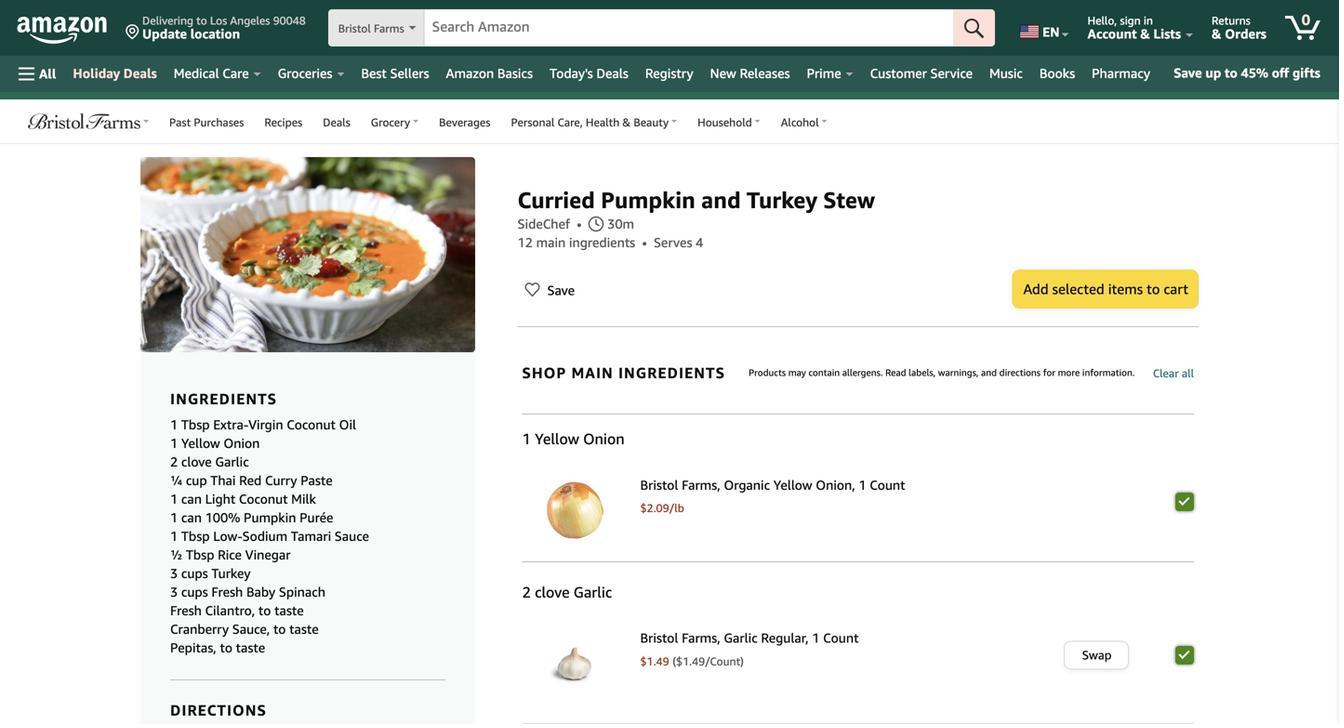 Task type: locate. For each thing, give the bounding box(es) containing it.
1 vertical spatial ingredients
[[170, 390, 277, 408]]

1 horizontal spatial and
[[982, 368, 998, 378]]

1 vertical spatial 3
[[170, 585, 178, 600]]

best
[[361, 66, 387, 81]]

new releases link
[[702, 60, 799, 87]]

and up 4
[[702, 187, 741, 214]]

0 vertical spatial clove
[[181, 455, 212, 470]]

2 horizontal spatial garlic
[[724, 631, 758, 646]]

returns
[[1212, 14, 1251, 27]]

2 vertical spatial tbsp
[[186, 548, 214, 563]]

garlic inside ingredients 1 tbsp extra-virgin coconut oil 1 yellow onion 2 clove garlic ¼ cup thai red curry paste 1 can light coconut milk 1 can 100% pumpkin purée 1 tbsp low-sodium tamari sauce ½ tbsp rice vinegar 3 cups turkey 3 cups fresh baby spinach fresh cilantro, to taste cranberry sauce, to taste pepitas, to taste
[[215, 455, 249, 470]]

1 farms, from the top
[[682, 478, 721, 493]]

cranberry
[[170, 622, 229, 637]]

0 vertical spatial pumpkin
[[601, 187, 696, 214]]

pumpkin
[[601, 187, 696, 214], [244, 510, 296, 526]]

& left "orders" on the top of the page
[[1212, 26, 1222, 41]]

2 3 from the top
[[170, 585, 178, 600]]

1 horizontal spatial ingredients
[[619, 364, 726, 382]]

sellers
[[390, 66, 429, 81]]

onion down extra-
[[224, 436, 260, 451]]

groceries link
[[269, 60, 353, 87]]

0 vertical spatial can
[[181, 492, 202, 507]]

bristol inside bristol farms, garlic regular, 1 count $1.49 ($1.49/count)
[[641, 631, 679, 646]]

& inside the personal care, health & beauty link
[[623, 116, 631, 129]]

purée
[[300, 510, 334, 526]]

fresh up cilantro,
[[212, 585, 243, 600]]

curried pumpkin and turkey stew
[[518, 187, 876, 214]]

save inside navigation navigation
[[1174, 65, 1203, 80]]

virgin
[[249, 417, 283, 433]]

1 horizontal spatial yellow
[[535, 430, 580, 448]]

garlic inside bristol farms, garlic regular, 1 count $1.49 ($1.49/count)
[[724, 631, 758, 646]]

deals right holiday at left
[[124, 66, 157, 81]]

hello, sign in
[[1088, 14, 1154, 27]]

0 horizontal spatial count
[[824, 631, 859, 646]]

0 horizontal spatial &
[[623, 116, 631, 129]]

0 horizontal spatial fresh
[[170, 603, 202, 619]]

medical care link
[[165, 60, 269, 87]]

yellow down shop
[[535, 430, 580, 448]]

customer service
[[871, 66, 973, 81]]

& right health
[[623, 116, 631, 129]]

1 horizontal spatial 2
[[522, 584, 531, 601]]

to right up
[[1225, 65, 1238, 80]]

2 vertical spatial bristol
[[641, 631, 679, 646]]

deals right "today's"
[[597, 66, 629, 81]]

farms, for organic
[[682, 478, 721, 493]]

coconut down red
[[239, 492, 288, 507]]

0 vertical spatial bristol
[[338, 22, 371, 35]]

1 horizontal spatial save
[[1174, 65, 1203, 80]]

medical care
[[174, 66, 249, 81]]

regular,
[[761, 631, 809, 646]]

1 horizontal spatial &
[[1141, 26, 1151, 41]]

ingredients up extra-
[[170, 390, 277, 408]]

fresh up cranberry
[[170, 603, 202, 619]]

0 vertical spatial 3
[[170, 566, 178, 582]]

to down sauce,
[[220, 641, 233, 656]]

1 vertical spatial pumpkin
[[244, 510, 296, 526]]

0 horizontal spatial ingredients
[[170, 390, 277, 408]]

clear all link
[[1154, 367, 1195, 380]]

garlic up the bristol farms, garlic regular, 1 count image
[[574, 584, 613, 601]]

to inside delivering to los angeles 90048 update location
[[196, 14, 207, 27]]

coconut left oil
[[287, 417, 336, 433]]

coconut
[[287, 417, 336, 433], [239, 492, 288, 507]]

1 horizontal spatial clove
[[535, 584, 570, 601]]

($1.49/count)
[[673, 655, 744, 668]]

may
[[789, 368, 807, 378]]

0 horizontal spatial garlic
[[215, 455, 249, 470]]

1 horizontal spatial fresh
[[212, 585, 243, 600]]

prime link
[[799, 60, 862, 87]]

save for save up to 45% off gifts
[[1174, 65, 1203, 80]]

to left cart
[[1147, 281, 1161, 298]]

2 horizontal spatial deals
[[597, 66, 629, 81]]

farms, for garlic
[[682, 631, 721, 646]]

music link
[[982, 60, 1032, 87]]

music
[[990, 66, 1023, 81]]

0 vertical spatial save
[[1174, 65, 1203, 80]]

lists
[[1154, 26, 1182, 41]]

to
[[196, 14, 207, 27], [1225, 65, 1238, 80], [1147, 281, 1161, 298], [259, 603, 271, 619], [274, 622, 286, 637], [220, 641, 233, 656]]

count right onion, at the right of page
[[870, 478, 906, 493]]

1 horizontal spatial garlic
[[574, 584, 613, 601]]

1 horizontal spatial onion
[[583, 430, 625, 448]]

pumpkin inside ingredients 1 tbsp extra-virgin coconut oil 1 yellow onion 2 clove garlic ¼ cup thai red curry paste 1 can light coconut milk 1 can 100% pumpkin purée 1 tbsp low-sodium tamari sauce ½ tbsp rice vinegar 3 cups turkey 3 cups fresh baby spinach fresh cilantro, to taste cranberry sauce, to taste pepitas, to taste
[[244, 510, 296, 526]]

bristol inside search field
[[338, 22, 371, 35]]

0 vertical spatial ingredients
[[619, 364, 726, 382]]

hello,
[[1088, 14, 1118, 27]]

& for account
[[1141, 26, 1151, 41]]

1 3 from the top
[[170, 566, 178, 582]]

bristol for organic
[[641, 478, 679, 493]]

deals
[[124, 66, 157, 81], [597, 66, 629, 81], [323, 116, 351, 129]]

amazon image
[[17, 17, 107, 45]]

pumpkin up the 30m
[[601, 187, 696, 214]]

2 vertical spatial garlic
[[724, 631, 758, 646]]

1 vertical spatial 2
[[522, 584, 531, 601]]

count right regular, on the bottom right of page
[[824, 631, 859, 646]]

can left 100%
[[181, 510, 202, 526]]

1 vertical spatial farms,
[[682, 631, 721, 646]]

garlic up ($1.49/count) on the bottom right of the page
[[724, 631, 758, 646]]

milk
[[291, 492, 316, 507]]

1 inside bristol farms, organic yellow onion, 1 count $2.09/lb
[[859, 478, 867, 493]]

new
[[711, 66, 737, 81]]

turkey down rice
[[212, 566, 251, 582]]

1 vertical spatial taste
[[289, 622, 319, 637]]

farms,
[[682, 478, 721, 493], [682, 631, 721, 646]]

holiday deals
[[73, 66, 157, 81]]

0 vertical spatial 2
[[170, 455, 178, 470]]

0 vertical spatial count
[[870, 478, 906, 493]]

&
[[1141, 26, 1151, 41], [1212, 26, 1222, 41], [623, 116, 631, 129]]

1 vertical spatial can
[[181, 510, 202, 526]]

tbsp
[[181, 417, 210, 433], [181, 529, 210, 544], [186, 548, 214, 563]]

personal
[[511, 116, 555, 129]]

0 horizontal spatial deals
[[124, 66, 157, 81]]

2 inside ingredients 1 tbsp extra-virgin coconut oil 1 yellow onion 2 clove garlic ¼ cup thai red curry paste 1 can light coconut milk 1 can 100% pumpkin purée 1 tbsp low-sodium tamari sauce ½ tbsp rice vinegar 3 cups turkey 3 cups fresh baby spinach fresh cilantro, to taste cranberry sauce, to taste pepitas, to taste
[[170, 455, 178, 470]]

bristol left farms
[[338, 22, 371, 35]]

update
[[142, 26, 187, 41]]

ingredients right main
[[619, 364, 726, 382]]

0 horizontal spatial save
[[548, 283, 575, 298]]

bristol up $1.49
[[641, 631, 679, 646]]

1 horizontal spatial count
[[870, 478, 906, 493]]

2 horizontal spatial &
[[1212, 26, 1222, 41]]

1 horizontal spatial turkey
[[747, 187, 818, 214]]

turkey left stew
[[747, 187, 818, 214]]

today's deals link
[[542, 60, 637, 87]]

past purchases link
[[159, 107, 254, 136]]

holiday deals link
[[65, 60, 165, 87]]

yellow down extra-
[[181, 436, 220, 451]]

cups down ½
[[181, 566, 208, 582]]

& inside returns & orders
[[1212, 26, 1222, 41]]

cups up cranberry
[[181, 585, 208, 600]]

can down cup
[[181, 492, 202, 507]]

30m
[[608, 216, 635, 232]]

pharmacy
[[1093, 66, 1151, 81]]

purchases
[[194, 116, 244, 129]]

save left up
[[1174, 65, 1203, 80]]

fresh
[[212, 585, 243, 600], [170, 603, 202, 619]]

deals link
[[313, 107, 361, 136]]

clove up the bristol farms, garlic regular, 1 count image
[[535, 584, 570, 601]]

deals right recipes
[[323, 116, 351, 129]]

2 farms, from the top
[[682, 631, 721, 646]]

tbsp left extra-
[[181, 417, 210, 433]]

1 vertical spatial save
[[548, 283, 575, 298]]

yellow
[[535, 430, 580, 448], [181, 436, 220, 451], [774, 478, 813, 493]]

0 vertical spatial taste
[[275, 603, 304, 619]]

to left los
[[196, 14, 207, 27]]

0 vertical spatial garlic
[[215, 455, 249, 470]]

and right warnings, in the right of the page
[[982, 368, 998, 378]]

0 vertical spatial coconut
[[287, 417, 336, 433]]

tbsp up ½
[[181, 529, 210, 544]]

0 horizontal spatial clove
[[181, 455, 212, 470]]

service
[[931, 66, 973, 81]]

personal care, health & beauty
[[511, 116, 669, 129]]

pumpkin up sodium in the bottom left of the page
[[244, 510, 296, 526]]

directions
[[1000, 368, 1041, 378]]

bristol farms, organic yellow onion, 1 count image
[[541, 476, 610, 545]]

yellow left onion, at the right of page
[[774, 478, 813, 493]]

and
[[702, 187, 741, 214], [982, 368, 998, 378]]

ingredients inside ingredients 1 tbsp extra-virgin coconut oil 1 yellow onion 2 clove garlic ¼ cup thai red curry paste 1 can light coconut milk 1 can 100% pumpkin purée 1 tbsp low-sodium tamari sauce ½ tbsp rice vinegar 3 cups turkey 3 cups fresh baby spinach fresh cilantro, to taste cranberry sauce, to taste pepitas, to taste
[[170, 390, 277, 408]]

None submit
[[954, 9, 996, 47]]

pharmacy link
[[1084, 60, 1159, 87]]

deals for holiday deals
[[124, 66, 157, 81]]

past
[[169, 116, 191, 129]]

1 vertical spatial turkey
[[212, 566, 251, 582]]

1 vertical spatial cups
[[181, 585, 208, 600]]

0 vertical spatial farms,
[[682, 478, 721, 493]]

sauce,
[[232, 622, 270, 637]]

logo image
[[24, 113, 141, 134]]

onion
[[583, 430, 625, 448], [224, 436, 260, 451]]

information.
[[1083, 368, 1136, 378]]

beauty
[[634, 116, 669, 129]]

farms, up $2.09/lb
[[682, 478, 721, 493]]

0 vertical spatial cups
[[181, 566, 208, 582]]

tbsp right ½
[[186, 548, 214, 563]]

0 horizontal spatial turkey
[[212, 566, 251, 582]]

1 vertical spatial coconut
[[239, 492, 288, 507]]

clove up cup
[[181, 455, 212, 470]]

farms, up ($1.49/count) on the bottom right of the page
[[682, 631, 721, 646]]

gifts
[[1293, 65, 1321, 80]]

0 horizontal spatial yellow
[[181, 436, 220, 451]]

ingredients
[[569, 235, 636, 250]]

registry
[[646, 66, 694, 81]]

0 horizontal spatial and
[[702, 187, 741, 214]]

0 horizontal spatial pumpkin
[[244, 510, 296, 526]]

garlic up thai
[[215, 455, 249, 470]]

light
[[205, 492, 236, 507]]

low-
[[213, 529, 242, 544]]

garlic for bristol farms, garlic regular, 1 count $1.49 ($1.49/count)
[[724, 631, 758, 646]]

1 vertical spatial and
[[982, 368, 998, 378]]

1 horizontal spatial pumpkin
[[601, 187, 696, 214]]

onion inside ingredients 1 tbsp extra-virgin coconut oil 1 yellow onion 2 clove garlic ¼ cup thai red curry paste 1 can light coconut milk 1 can 100% pumpkin purée 1 tbsp low-sodium tamari sauce ½ tbsp rice vinegar 3 cups turkey 3 cups fresh baby spinach fresh cilantro, to taste cranberry sauce, to taste pepitas, to taste
[[224, 436, 260, 451]]

bristol inside bristol farms, organic yellow onion, 1 count $2.09/lb
[[641, 478, 679, 493]]

ingredients 1 tbsp extra-virgin coconut oil 1 yellow onion 2 clove garlic ¼ cup thai red curry paste 1 can light coconut milk 1 can 100% pumpkin purée 1 tbsp low-sodium tamari sauce ½ tbsp rice vinegar 3 cups turkey 3 cups fresh baby spinach fresh cilantro, to taste cranberry sauce, to taste pepitas, to taste
[[170, 390, 369, 656]]

cart
[[1164, 281, 1189, 298]]

$1.49
[[641, 655, 670, 668]]

1 vertical spatial garlic
[[574, 584, 613, 601]]

1 vertical spatial bristol
[[641, 478, 679, 493]]

farms, inside bristol farms, garlic regular, 1 count $1.49 ($1.49/count)
[[682, 631, 721, 646]]

0 link
[[1278, 5, 1330, 51]]

bristol
[[338, 22, 371, 35], [641, 478, 679, 493], [641, 631, 679, 646]]

& left lists
[[1141, 26, 1151, 41]]

100%
[[205, 510, 240, 526]]

bristol farms
[[338, 22, 404, 35]]

count
[[870, 478, 906, 493], [824, 631, 859, 646]]

save down main
[[548, 283, 575, 298]]

4
[[696, 235, 704, 250]]

more
[[1059, 368, 1081, 378]]

Add selected items to cart submit
[[1014, 271, 1198, 308]]

bristol up $2.09/lb
[[641, 478, 679, 493]]

best sellers link
[[353, 60, 438, 87]]

curried
[[518, 187, 595, 214]]

navigation navigation
[[0, 0, 1340, 144]]

cups
[[181, 566, 208, 582], [181, 585, 208, 600]]

0 vertical spatial and
[[702, 187, 741, 214]]

spinach
[[279, 585, 326, 600]]

1 vertical spatial count
[[824, 631, 859, 646]]

1 inside bristol farms, garlic regular, 1 count $1.49 ($1.49/count)
[[813, 631, 820, 646]]

deals inside "link"
[[597, 66, 629, 81]]

medical
[[174, 66, 219, 81]]

¼
[[170, 473, 183, 489]]

turkey
[[747, 187, 818, 214], [212, 566, 251, 582]]

onion down main
[[583, 430, 625, 448]]

angeles
[[230, 14, 270, 27]]

0 horizontal spatial 2
[[170, 455, 178, 470]]

en
[[1043, 24, 1060, 40]]

2 horizontal spatial yellow
[[774, 478, 813, 493]]

farms, inside bristol farms, organic yellow onion, 1 count $2.09/lb
[[682, 478, 721, 493]]

0 horizontal spatial onion
[[224, 436, 260, 451]]

farms
[[374, 22, 404, 35]]



Task type: vqa. For each thing, say whether or not it's contained in the screenshot.
Count
yes



Task type: describe. For each thing, give the bounding box(es) containing it.
releases
[[740, 66, 791, 81]]

1 vertical spatial tbsp
[[181, 529, 210, 544]]

2 can from the top
[[181, 510, 202, 526]]

to right sauce,
[[274, 622, 286, 637]]

sidechef
[[518, 216, 570, 232]]

today's deals
[[550, 66, 629, 81]]

1 can from the top
[[181, 492, 202, 507]]

selected
[[1053, 281, 1105, 298]]

turkey inside ingredients 1 tbsp extra-virgin coconut oil 1 yellow onion 2 clove garlic ¼ cup thai red curry paste 1 can light coconut milk 1 can 100% pumpkin purée 1 tbsp low-sodium tamari sauce ½ tbsp rice vinegar 3 cups turkey 3 cups fresh baby spinach fresh cilantro, to taste cranberry sauce, to taste pepitas, to taste
[[212, 566, 251, 582]]

directions
[[170, 702, 267, 720]]

personal care, health & beauty link
[[501, 107, 688, 136]]

2 cups from the top
[[181, 585, 208, 600]]

grocery link
[[361, 107, 429, 136]]

location
[[190, 26, 240, 41]]

account & lists
[[1088, 26, 1182, 41]]

past purchases
[[169, 116, 244, 129]]

save image
[[518, 274, 548, 304]]

90048
[[273, 14, 306, 27]]

items
[[1109, 281, 1144, 298]]

amazon basics link
[[438, 60, 542, 87]]

save up to 45% off gifts
[[1174, 65, 1321, 80]]

1 cups from the top
[[181, 566, 208, 582]]

2 vertical spatial taste
[[236, 641, 265, 656]]

today's
[[550, 66, 593, 81]]

paste
[[301, 473, 333, 489]]

bristol farms, garlic regular, 1 count $1.49 ($1.49/count)
[[641, 631, 859, 668]]

organic
[[724, 478, 771, 493]]

baby
[[247, 585, 276, 600]]

clear all
[[1154, 367, 1195, 380]]

to down baby
[[259, 603, 271, 619]]

deals for today's deals
[[597, 66, 629, 81]]

grocery
[[371, 116, 410, 129]]

amazon
[[446, 66, 494, 81]]

alcohol link
[[771, 107, 838, 136]]

stew
[[824, 187, 876, 214]]

care,
[[558, 116, 583, 129]]

contain
[[809, 368, 840, 378]]

bristol for garlic
[[641, 631, 679, 646]]

0 vertical spatial tbsp
[[181, 417, 210, 433]]

all
[[1183, 367, 1195, 380]]

onion,
[[816, 478, 856, 493]]

labels,
[[909, 368, 936, 378]]

bristol farms, garlic regular, 1 count image
[[541, 630, 610, 698]]

yellow inside ingredients 1 tbsp extra-virgin coconut oil 1 yellow onion 2 clove garlic ¼ cup thai red curry paste 1 can light coconut milk 1 can 100% pumpkin purée 1 tbsp low-sodium tamari sauce ½ tbsp rice vinegar 3 cups turkey 3 cups fresh baby spinach fresh cilantro, to taste cranberry sauce, to taste pepitas, to taste
[[181, 436, 220, 451]]

none submit inside 'bristol farms' search field
[[954, 9, 996, 47]]

clove inside ingredients 1 tbsp extra-virgin coconut oil 1 yellow onion 2 clove garlic ¼ cup thai red curry paste 1 can light coconut milk 1 can 100% pumpkin purée 1 tbsp low-sodium tamari sauce ½ tbsp rice vinegar 3 cups turkey 3 cups fresh baby spinach fresh cilantro, to taste cranberry sauce, to taste pepitas, to taste
[[181, 455, 212, 470]]

products may contain allergens. read labels, warnings, and directions for more information.
[[749, 368, 1136, 378]]

beverages
[[439, 116, 491, 129]]

1 vertical spatial fresh
[[170, 603, 202, 619]]

clear
[[1154, 367, 1180, 380]]

household
[[698, 116, 752, 129]]

0
[[1303, 11, 1311, 28]]

1 vertical spatial clove
[[535, 584, 570, 601]]

for
[[1044, 368, 1056, 378]]

extra-
[[213, 417, 249, 433]]

basics
[[498, 66, 533, 81]]

read
[[886, 368, 907, 378]]

& for returns
[[1212, 26, 1222, 41]]

main
[[572, 364, 614, 382]]

$2.09/lb
[[641, 502, 685, 515]]

household link
[[688, 107, 771, 136]]

main
[[537, 235, 566, 250]]

swap
[[1083, 649, 1112, 663]]

12 main ingredients          •  serves 4
[[518, 235, 704, 250]]

account
[[1088, 26, 1138, 41]]

books
[[1040, 66, 1076, 81]]

customer
[[871, 66, 928, 81]]

bristol farms, organic yellow onion, 1 count $2.09/lb
[[641, 478, 906, 515]]

45%
[[1242, 65, 1269, 80]]

off
[[1273, 65, 1290, 80]]

oil
[[339, 417, 356, 433]]

save for save
[[548, 283, 575, 298]]

warnings,
[[939, 368, 979, 378]]

Swap submit
[[1065, 643, 1129, 670]]

alcohol
[[781, 116, 819, 129]]

delivering to los angeles 90048 update location
[[142, 14, 306, 41]]

up
[[1206, 65, 1222, 80]]

12
[[518, 235, 533, 250]]

care
[[223, 66, 249, 81]]

garlic for 2 clove garlic
[[574, 584, 613, 601]]

sauce
[[335, 529, 369, 544]]

returns & orders
[[1212, 14, 1267, 41]]

sign
[[1121, 14, 1141, 27]]

books link
[[1032, 60, 1084, 87]]

recipes
[[265, 116, 303, 129]]

1 horizontal spatial deals
[[323, 116, 351, 129]]

groceries
[[278, 66, 333, 81]]

customer service link
[[862, 60, 982, 87]]

0 vertical spatial fresh
[[212, 585, 243, 600]]

rice
[[218, 548, 242, 563]]

yellow inside bristol farms, organic yellow onion, 1 count $2.09/lb
[[774, 478, 813, 493]]

amazon basics
[[446, 66, 533, 81]]

allergens.
[[843, 368, 883, 378]]

sidechef              •
[[518, 216, 585, 232]]

Search Amazon text field
[[425, 10, 954, 46]]

Bristol Farms search field
[[328, 9, 996, 48]]

count inside bristol farms, garlic regular, 1 count $1.49 ($1.49/count)
[[824, 631, 859, 646]]

prime
[[807, 66, 842, 81]]

count inside bristol farms, organic yellow onion, 1 count $2.09/lb
[[870, 478, 906, 493]]

products
[[749, 368, 786, 378]]

health
[[586, 116, 620, 129]]

vinegar
[[245, 548, 291, 563]]

en link
[[1010, 5, 1078, 51]]

beverages link
[[429, 107, 501, 136]]

0 vertical spatial turkey
[[747, 187, 818, 214]]

orders
[[1226, 26, 1267, 41]]

shop main ingredients
[[522, 364, 726, 382]]



